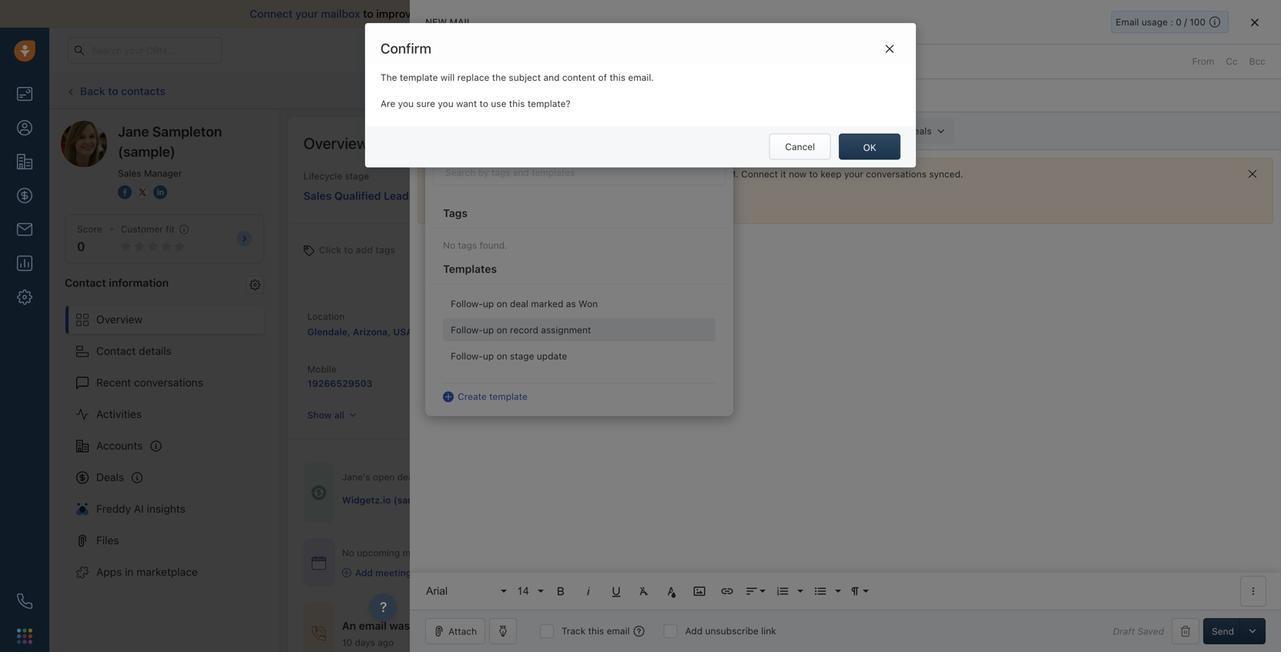 Task type: locate. For each thing, give the bounding box(es) containing it.
deliverability
[[420, 7, 485, 20]]

0 vertical spatial overview
[[304, 134, 369, 152]]

all right import
[[764, 7, 776, 20]]

1 horizontal spatial conversations
[[866, 169, 927, 180]]

on for deal
[[497, 298, 508, 309]]

jane.
[[466, 548, 490, 559]]

connect left it
[[741, 169, 778, 180]]

location
[[307, 311, 345, 322]]

widgetz.io inside account widgetz.io (sample)
[[532, 326, 581, 337]]

greg
[[532, 378, 554, 389]]

template?
[[528, 98, 571, 109]]

0 vertical spatial conversations
[[866, 169, 927, 180]]

contact down 0 button at the top left
[[65, 276, 106, 289]]

mailbox
[[321, 7, 360, 20]]

0 vertical spatial stage
[[345, 171, 369, 181]]

1 vertical spatial of
[[598, 72, 607, 83]]

1 vertical spatial 0
[[77, 239, 85, 254]]

in
[[930, 45, 937, 55], [125, 566, 134, 579]]

jane right sent
[[452, 620, 477, 633]]

add left follow-
[[662, 126, 679, 136]]

to left use
[[480, 98, 489, 109]]

explore plans
[[999, 45, 1059, 55]]

0 vertical spatial widgetz.io (sample) link
[[532, 326, 624, 337]]

0 vertical spatial add
[[662, 126, 679, 136]]

you right are
[[398, 98, 414, 109]]

1 vertical spatial template
[[467, 126, 506, 137]]

text color image
[[665, 585, 679, 599]]

task button
[[882, 78, 934, 104]]

days
[[951, 45, 970, 55], [355, 638, 375, 649]]

of right the content
[[598, 72, 607, 83]]

your right keep
[[844, 169, 864, 180]]

1 horizontal spatial email
[[1116, 17, 1139, 27]]

saved
[[1138, 626, 1165, 637]]

list box
[[432, 199, 739, 379]]

1 vertical spatial no
[[342, 548, 354, 559]]

customer fit
[[121, 224, 175, 235]]

your left mailbox
[[296, 7, 318, 20]]

the left the subject
[[492, 72, 506, 83]]

of inside confirm dialog
[[598, 72, 607, 83]]

on down the follow-up on record assignment
[[497, 351, 508, 362]]

0 horizontal spatial widgetz.io
[[342, 495, 391, 506]]

3 on from the top
[[497, 351, 508, 362]]

task
[[906, 86, 925, 97]]

1 horizontal spatial of
[[607, 7, 618, 20]]

email inside the email linked to contacts, deals button
[[800, 126, 823, 137]]

1 horizontal spatial stage
[[510, 351, 534, 362]]

conversations.
[[650, 7, 725, 20]]

1 horizontal spatial the
[[699, 169, 713, 180]]

1 horizontal spatial deals
[[909, 126, 932, 137]]

mail
[[450, 17, 472, 27]]

1 vertical spatial this
[[509, 98, 525, 109]]

Write a subject line text field
[[410, 79, 1282, 112]]

unordered list image
[[814, 585, 828, 599]]

2 horizontal spatial (sample)
[[584, 326, 624, 337]]

0 vertical spatial (sample)
[[118, 143, 176, 160]]

0 vertical spatial in
[[930, 45, 937, 55]]

update
[[537, 351, 567, 362]]

recent conversations
[[96, 376, 203, 389]]

0 vertical spatial days
[[951, 45, 970, 55]]

stage up sales qualified lead link
[[345, 171, 369, 181]]

1 horizontal spatial days
[[951, 45, 970, 55]]

1 follow- from the top
[[451, 298, 483, 309]]

2 horizontal spatial add
[[685, 626, 703, 637]]

1 on from the top
[[497, 298, 508, 309]]

connect your mailbox link
[[250, 7, 363, 20]]

files
[[96, 534, 119, 547]]

all right show
[[334, 410, 345, 421]]

2 follow- from the top
[[451, 325, 483, 335]]

2 vertical spatial follow-
[[451, 351, 483, 362]]

email for email usage : 0 / 100
[[1116, 17, 1139, 27]]

this right use
[[509, 98, 525, 109]]

no
[[443, 240, 456, 251], [342, 548, 354, 559]]

send button
[[1204, 619, 1243, 645]]

up left deal
[[483, 298, 494, 309]]

(sample) inside jane sampleton (sample)
[[118, 143, 176, 160]]

1 vertical spatial connect
[[741, 169, 778, 180]]

2 on from the top
[[497, 325, 508, 335]]

widgetz.io down jane's
[[342, 495, 391, 506]]

add unsubscribe link
[[685, 626, 777, 637]]

1 vertical spatial days
[[355, 638, 375, 649]]

bold (⌘b) image
[[554, 585, 568, 599]]

to right now
[[810, 169, 818, 180]]

template right create
[[489, 391, 528, 402]]

stage down the follow-up on record assignment
[[510, 351, 534, 362]]

confirm
[[381, 40, 432, 57]]

customize
[[1163, 138, 1209, 149]]

container_wx8msf4aqz5i3rn1 image left add meeting
[[342, 569, 351, 578]]

1 horizontal spatial sales
[[304, 190, 332, 202]]

(sample)
[[118, 143, 176, 160], [584, 326, 624, 337], [394, 495, 434, 506]]

this left email.
[[610, 72, 626, 83]]

no inside dialog
[[443, 240, 456, 251]]

1 vertical spatial on
[[497, 325, 508, 335]]

connect your mailbox to improve deliverability and enable 2-way sync of email conversations. import all your sales data so you don't have to start from scratch.
[[250, 7, 1059, 20]]

to right linked
[[854, 126, 863, 137]]

follow-
[[451, 298, 483, 309], [451, 325, 483, 335], [451, 351, 483, 362]]

2 vertical spatial add
[[685, 626, 703, 637]]

Search by tags and templates search field
[[442, 164, 718, 181]]

template inside confirm dialog
[[400, 72, 438, 83]]

glendale,
[[307, 327, 351, 338]]

1 horizontal spatial this
[[588, 626, 604, 637]]

1 vertical spatial email
[[800, 126, 823, 137]]

conversations down ok
[[866, 169, 927, 180]]

add down the upcoming
[[355, 568, 373, 579]]

1 horizontal spatial connect
[[741, 169, 778, 180]]

of right sync
[[607, 7, 618, 20]]

connect inside dialog
[[741, 169, 778, 180]]

1 horizontal spatial 0
[[1176, 17, 1182, 27]]

mng settings image
[[250, 280, 260, 290]]

0 right :
[[1176, 17, 1182, 27]]

group containing follow-up on deal marked as won
[[443, 285, 716, 368]]

no for no upcoming meetings with jane.
[[342, 548, 354, 559]]

0 horizontal spatial widgetz.io (sample) link
[[342, 494, 434, 507]]

1 horizontal spatial all
[[764, 7, 776, 20]]

want
[[456, 98, 477, 109]]

sync
[[581, 7, 604, 20]]

insert link (⌘k) image
[[721, 585, 735, 599]]

to left start
[[951, 7, 961, 20]]

to left crm.
[[687, 169, 696, 180]]

the left crm.
[[699, 169, 713, 180]]

0 horizontal spatial jane
[[118, 123, 149, 140]]

up up follow-up on stage update
[[483, 325, 494, 335]]

0 vertical spatial 0
[[1176, 17, 1182, 27]]

(sample) inside account widgetz.io (sample)
[[584, 326, 624, 337]]

contact up recent
[[96, 345, 136, 358]]

all
[[764, 7, 776, 20], [334, 410, 345, 421]]

0
[[1176, 17, 1182, 27], [77, 239, 85, 254]]

sales down lifecycle
[[304, 190, 332, 202]]

container_wx8msf4aqz5i3rn1 image
[[311, 486, 327, 501], [311, 556, 327, 571], [342, 569, 351, 578], [311, 627, 327, 642]]

0 horizontal spatial no
[[342, 548, 354, 559]]

ago
[[378, 638, 394, 649]]

list box containing tags
[[432, 199, 739, 379]]

on left deal
[[497, 298, 508, 309]]

0 horizontal spatial of
[[598, 72, 607, 83]]

2 horizontal spatial this
[[610, 72, 626, 83]]

assignment
[[541, 325, 591, 335]]

0 horizontal spatial deals
[[397, 472, 421, 483]]

0 horizontal spatial this
[[509, 98, 525, 109]]

activities
[[96, 408, 142, 421]]

add left unsubscribe
[[685, 626, 703, 637]]

up inside add follow-up task button
[[712, 126, 723, 136]]

widgetz.io (sample) link for account
[[532, 326, 624, 337]]

days right 10 at bottom left
[[355, 638, 375, 649]]

1 horizontal spatial and
[[544, 72, 560, 83]]

sales left manager
[[118, 168, 141, 179]]

1 horizontal spatial overview
[[304, 134, 369, 152]]

0 horizontal spatial the
[[492, 72, 506, 83]]

/
[[1185, 17, 1187, 27]]

recent
[[96, 376, 131, 389]]

0 vertical spatial template
[[400, 72, 438, 83]]

score
[[77, 224, 102, 235]]

0 horizontal spatial add
[[355, 568, 373, 579]]

this right track
[[588, 626, 604, 637]]

dialog containing tags
[[410, 0, 1282, 653]]

widgetz.io
[[532, 326, 581, 337], [342, 495, 391, 506]]

meeting
[[376, 568, 412, 579]]

0 vertical spatial no
[[443, 240, 456, 251]]

21
[[939, 45, 949, 55]]

days right 21
[[951, 45, 970, 55]]

will
[[441, 72, 455, 83]]

back
[[80, 85, 105, 97]]

(sample) up sales manager
[[118, 143, 176, 160]]

dialog
[[410, 0, 1282, 653]]

task
[[725, 126, 744, 136]]

follow-up on stage update
[[451, 351, 567, 362]]

customize overview
[[1163, 138, 1250, 149]]

ordered list image
[[776, 585, 790, 599]]

up for follow-up on stage update
[[483, 351, 494, 362]]

on
[[497, 298, 508, 309], [497, 325, 508, 335], [497, 351, 508, 362]]

widgetz.io (sample) link
[[532, 326, 624, 337], [342, 494, 434, 507]]

widgetz.io down account
[[532, 326, 581, 337]]

and for enable
[[488, 7, 507, 20]]

template up sure
[[400, 72, 438, 83]]

details
[[139, 345, 172, 358]]

draft
[[1113, 626, 1135, 637]]

add
[[356, 245, 373, 255]]

widgetz.io (sample) link down open
[[342, 494, 434, 507]]

your left sales in the right top of the page
[[778, 7, 801, 20]]

to
[[363, 7, 374, 20], [951, 7, 961, 20], [108, 85, 118, 97], [480, 98, 489, 109], [854, 126, 863, 137], [687, 169, 696, 180], [810, 169, 818, 180], [344, 245, 353, 255], [438, 620, 449, 633]]

jane sampleton (sample)
[[118, 123, 222, 160]]

connected
[[503, 169, 550, 180]]

0 vertical spatial the
[[492, 72, 506, 83]]

phone element
[[9, 586, 40, 617]]

0 vertical spatial sales
[[118, 168, 141, 179]]

insert fields button
[[536, 118, 632, 144]]

0 horizontal spatial overview
[[96, 313, 143, 326]]

up for follow-up on record assignment
[[483, 325, 494, 335]]

keep
[[821, 169, 842, 180]]

0 vertical spatial email
[[1116, 17, 1139, 27]]

application
[[410, 232, 1282, 610]]

0 vertical spatial connect
[[250, 7, 293, 20]]

0 vertical spatial deals
[[909, 126, 932, 137]]

jane
[[118, 123, 149, 140], [452, 620, 477, 633]]

email down underline (⌘u) icon
[[607, 626, 630, 637]]

up up create template
[[483, 351, 494, 362]]

0 vertical spatial all
[[764, 7, 776, 20]]

the inside dialog
[[699, 169, 713, 180]]

container_wx8msf4aqz5i3rn1 image left the upcoming
[[311, 556, 327, 571]]

group inside dialog
[[443, 285, 716, 368]]

follow- for follow-up on deal marked as won
[[451, 298, 483, 309]]

freshworks switcher image
[[17, 629, 32, 644]]

1 vertical spatial deals
[[397, 472, 421, 483]]

to right sent
[[438, 620, 449, 633]]

add inside button
[[662, 126, 679, 136]]

templates
[[443, 263, 497, 275]]

sales for sales qualified lead
[[304, 190, 332, 202]]

1 vertical spatial stage
[[510, 351, 534, 362]]

0 horizontal spatial (sample)
[[118, 143, 176, 160]]

close image
[[1251, 18, 1259, 27]]

0 vertical spatial this
[[610, 72, 626, 83]]

follow- down templates on the left of page
[[451, 298, 483, 309]]

template for the
[[400, 72, 438, 83]]

0 vertical spatial on
[[497, 298, 508, 309]]

to right back
[[108, 85, 118, 97]]

0 horizontal spatial sales
[[118, 168, 141, 179]]

2 horizontal spatial your
[[844, 169, 864, 180]]

1 vertical spatial add
[[355, 568, 373, 579]]

1 vertical spatial sales
[[304, 190, 332, 202]]

your
[[869, 45, 887, 55]]

1 horizontal spatial no
[[443, 240, 456, 251]]

conversations down details
[[134, 376, 203, 389]]

open
[[373, 472, 395, 483]]

in right 'apps'
[[125, 566, 134, 579]]

2 vertical spatial template
[[489, 391, 528, 402]]

0 horizontal spatial connect
[[250, 7, 293, 20]]

(sample) down open
[[394, 495, 434, 506]]

your
[[296, 7, 318, 20], [778, 7, 801, 20], [844, 169, 864, 180]]

0 vertical spatial follow-
[[451, 298, 483, 309]]

Enter recipients text field
[[480, 49, 557, 74]]

tags right add
[[375, 245, 395, 255]]

follow- up follow-up on stage update
[[451, 325, 483, 335]]

email for email linked to contacts, deals
[[800, 126, 823, 137]]

1 vertical spatial and
[[544, 72, 560, 83]]

in left 21
[[930, 45, 937, 55]]

customize overview button
[[1139, 133, 1258, 154]]

connect left mailbox
[[250, 7, 293, 20]]

2 vertical spatial this
[[588, 626, 604, 637]]

unsubscribe
[[705, 626, 759, 637]]

deals right open
[[397, 472, 421, 483]]

template inside dropdown button
[[467, 126, 506, 137]]

1 horizontal spatial (sample)
[[394, 495, 434, 506]]

explore
[[999, 45, 1032, 55]]

you right sure
[[438, 98, 454, 109]]

1 vertical spatial all
[[334, 410, 345, 421]]

conversations
[[866, 169, 927, 180], [134, 376, 203, 389]]

0 horizontal spatial email
[[800, 126, 823, 137]]

ok
[[863, 142, 877, 153]]

apps
[[96, 566, 122, 579]]

clear formatting image
[[637, 585, 651, 599]]

template for create
[[489, 391, 528, 402]]

add
[[662, 126, 679, 136], [355, 568, 373, 579], [685, 626, 703, 637]]

this inside dialog
[[588, 626, 604, 637]]

1 vertical spatial (sample)
[[584, 326, 624, 337]]

overview up contact details
[[96, 313, 143, 326]]

no up templates on the left of page
[[443, 240, 456, 251]]

sales
[[804, 7, 830, 20]]

add for add follow-up task
[[662, 126, 679, 136]]

0 horizontal spatial 0
[[77, 239, 85, 254]]

email up 10 days ago
[[359, 620, 387, 633]]

on left record
[[497, 325, 508, 335]]

template down are you sure you want to use this template?
[[467, 126, 506, 137]]

plans
[[1035, 45, 1059, 55]]

0 horizontal spatial conversations
[[134, 376, 203, 389]]

1 horizontal spatial jane
[[452, 620, 477, 633]]

0 vertical spatial and
[[488, 7, 507, 20]]

email up cancel
[[800, 126, 823, 137]]

0 horizontal spatial days
[[355, 638, 375, 649]]

information
[[109, 276, 169, 289]]

and inside confirm dialog
[[544, 72, 560, 83]]

(sample) for widgetz.io
[[584, 326, 624, 337]]

jane down contacts
[[118, 123, 149, 140]]

no left the upcoming
[[342, 548, 354, 559]]

1 vertical spatial widgetz.io (sample) link
[[342, 494, 434, 507]]

contact for contact information
[[65, 276, 106, 289]]

attach
[[449, 627, 477, 637]]

0 down "score"
[[77, 239, 85, 254]]

tags
[[443, 207, 468, 220], [458, 240, 477, 251], [375, 245, 395, 255]]

follow-
[[682, 126, 712, 136]]

0 vertical spatial contact
[[65, 276, 106, 289]]

1 vertical spatial the
[[699, 169, 713, 180]]

3 follow- from the top
[[451, 351, 483, 362]]

track this email
[[562, 626, 630, 637]]

group
[[443, 285, 716, 368]]

deals right contacts,
[[909, 126, 932, 137]]

1 vertical spatial contact
[[96, 345, 136, 358]]

0 horizontal spatial and
[[488, 7, 507, 20]]

(sample) down won
[[584, 326, 624, 337]]

2 vertical spatial on
[[497, 351, 508, 362]]

status
[[458, 171, 486, 181]]

and up template?
[[544, 72, 560, 83]]

and left enable
[[488, 7, 507, 20]]

overview up lifecycle stage at top left
[[304, 134, 369, 152]]

widgetz.io (sample) link down the as
[[532, 326, 624, 337]]

follow- up create
[[451, 351, 483, 362]]

1 horizontal spatial in
[[930, 45, 937, 55]]

up left task
[[712, 126, 723, 136]]

email left usage
[[1116, 17, 1139, 27]]

stage inside group
[[510, 351, 534, 362]]

template
[[400, 72, 438, 83], [467, 126, 506, 137], [489, 391, 528, 402]]

you right the so
[[873, 7, 892, 20]]

cancel button
[[770, 134, 831, 160]]

1 horizontal spatial widgetz.io (sample) link
[[532, 326, 624, 337]]

1 horizontal spatial add
[[662, 126, 679, 136]]

are you sure you want to use this template?
[[381, 98, 571, 109]]

0 horizontal spatial in
[[125, 566, 134, 579]]



Task type: vqa. For each thing, say whether or not it's contained in the screenshot.
Saved
yes



Task type: describe. For each thing, give the bounding box(es) containing it.
no tags found.
[[443, 240, 508, 251]]

the template will replace the subject and content of this email.
[[381, 72, 654, 83]]

as
[[566, 298, 576, 309]]

linked
[[826, 126, 852, 137]]

import
[[728, 7, 761, 20]]

create template
[[458, 391, 528, 402]]

have
[[924, 7, 948, 20]]

follow-up on record assignment
[[451, 325, 591, 335]]

scratch.
[[1017, 7, 1059, 20]]

10 days ago
[[342, 638, 394, 649]]

deals inside button
[[909, 126, 932, 137]]

jane inside jane sampleton (sample)
[[118, 123, 149, 140]]

the inside confirm dialog
[[492, 72, 506, 83]]

meetings
[[403, 548, 443, 559]]

sent
[[413, 620, 436, 633]]

0 horizontal spatial all
[[334, 410, 345, 421]]

freddy
[[96, 503, 131, 516]]

tags up no tags found.
[[443, 207, 468, 220]]

usa
[[393, 327, 413, 338]]

0 button
[[77, 239, 85, 254]]

explore plans link
[[991, 41, 1067, 59]]

content
[[562, 72, 596, 83]]

marked
[[531, 298, 564, 309]]

sampleton
[[152, 123, 222, 140]]

italic (⌘i) image
[[582, 585, 596, 599]]

you
[[450, 169, 466, 180]]

no for no tags found.
[[443, 240, 456, 251]]

widgetz.io (sample)
[[342, 495, 434, 506]]

insert
[[558, 126, 583, 137]]

Search your CRM... text field
[[68, 37, 222, 64]]

up for follow-up on deal marked as won
[[483, 298, 494, 309]]

attach button
[[426, 619, 486, 645]]

follow- for follow-up on stage update
[[451, 351, 483, 362]]

2 vertical spatial (sample)
[[394, 495, 434, 506]]

the
[[381, 72, 397, 83]]

so
[[858, 7, 870, 20]]

qualified
[[334, 190, 381, 202]]

add meeting link
[[342, 567, 490, 580]]

mobile 19266529503
[[307, 364, 373, 389]]

1 vertical spatial overview
[[96, 313, 143, 326]]

19266529503 link
[[307, 378, 373, 389]]

manager
[[144, 168, 182, 179]]

conversations inside dialog
[[866, 169, 927, 180]]

and for content
[[544, 72, 560, 83]]

add for add unsubscribe link
[[685, 626, 703, 637]]

0 inside dialog
[[1176, 17, 1182, 27]]

contacts,
[[866, 126, 906, 137]]

contact for contact details
[[96, 345, 136, 358]]

0 vertical spatial of
[[607, 7, 618, 20]]

email inside dialog
[[607, 626, 630, 637]]

deals
[[96, 471, 124, 484]]

send
[[1212, 627, 1235, 637]]

to inside confirm dialog
[[480, 98, 489, 109]]

use
[[491, 98, 507, 109]]

marketplace
[[137, 566, 198, 579]]

1 vertical spatial in
[[125, 566, 134, 579]]

0 horizontal spatial you
[[398, 98, 414, 109]]

start
[[964, 7, 988, 20]]

now
[[789, 169, 807, 180]]

account
[[532, 310, 568, 321]]

1 horizontal spatial you
[[438, 98, 454, 109]]

1 vertical spatial conversations
[[134, 376, 203, 389]]

insights
[[147, 503, 186, 516]]

improve
[[376, 7, 417, 20]]

your trial ends in 21 days
[[869, 45, 970, 55]]

click to add tags
[[319, 245, 395, 255]]

won
[[579, 298, 598, 309]]

your inside dialog
[[844, 169, 864, 180]]

container_wx8msf4aqz5i3rn1 image inside add meeting link
[[342, 569, 351, 578]]

sales qualified lead
[[304, 190, 409, 202]]

use template button
[[426, 118, 528, 144]]

2 horizontal spatial you
[[873, 7, 892, 20]]

back to contacts
[[80, 85, 166, 97]]

show all
[[307, 410, 345, 421]]

click
[[319, 245, 342, 255]]

1 vertical spatial jane
[[452, 620, 477, 633]]

use
[[448, 126, 465, 137]]

found.
[[480, 240, 508, 251]]

container_wx8msf4aqz5i3rn1 image
[[477, 621, 487, 632]]

email linked to contacts, deals button
[[774, 118, 954, 144]]

0 horizontal spatial stage
[[345, 171, 369, 181]]

insert fields
[[558, 126, 609, 137]]

link
[[761, 626, 777, 637]]

haven't
[[469, 169, 501, 180]]

arizona,
[[353, 327, 391, 338]]

:
[[1171, 17, 1174, 27]]

underline (⌘u) image
[[610, 585, 624, 599]]

ok button
[[839, 134, 901, 160]]

cancel
[[785, 141, 815, 152]]

container_wx8msf4aqz5i3rn1 image left widgetz.io (sample)
[[311, 486, 327, 501]]

sure
[[416, 98, 435, 109]]

0 inside score 0
[[77, 239, 85, 254]]

container_wx8msf4aqz5i3rn1 image left 10 at bottom left
[[311, 627, 327, 642]]

upcoming
[[357, 548, 400, 559]]

subject
[[509, 72, 541, 83]]

list box inside dialog
[[432, 199, 739, 379]]

insert image (⌘p) image
[[693, 585, 707, 599]]

widgetz.io (sample) link for jane's open deals
[[342, 494, 434, 507]]

mobile
[[307, 364, 337, 375]]

back to contacts link
[[65, 79, 166, 103]]

email right sync
[[620, 7, 648, 20]]

ai
[[134, 503, 144, 516]]

tags up templates on the left of page
[[458, 240, 477, 251]]

more misc image
[[1247, 585, 1261, 599]]

follow- for follow-up on record assignment
[[451, 325, 483, 335]]

on for record
[[497, 325, 508, 335]]

fit
[[166, 224, 175, 235]]

to inside button
[[854, 126, 863, 137]]

to right mailbox
[[363, 7, 374, 20]]

add follow-up task button
[[639, 118, 766, 144]]

accounts
[[96, 440, 143, 452]]

crm.
[[715, 169, 739, 180]]

deal
[[510, 298, 529, 309]]

way
[[558, 7, 578, 20]]

on for stage
[[497, 351, 508, 362]]

phone image
[[17, 594, 32, 610]]

(sample) for sampleton
[[118, 143, 176, 160]]

score 0
[[77, 224, 102, 254]]

to left add
[[344, 245, 353, 255]]

follow-up on deal marked as won
[[451, 298, 598, 309]]

0 horizontal spatial your
[[296, 7, 318, 20]]

was
[[390, 620, 410, 633]]

sales for sales manager
[[118, 168, 141, 179]]

2-
[[546, 7, 558, 20]]

enable
[[509, 7, 544, 20]]

template for use
[[467, 126, 506, 137]]

1 horizontal spatial your
[[778, 7, 801, 20]]

an
[[342, 620, 356, 633]]

confirm dialog
[[365, 23, 916, 167]]

robinson
[[557, 378, 599, 389]]

add for add meeting
[[355, 568, 373, 579]]

an email was sent to jane
[[342, 620, 477, 633]]

greg robinson
[[532, 378, 599, 389]]



